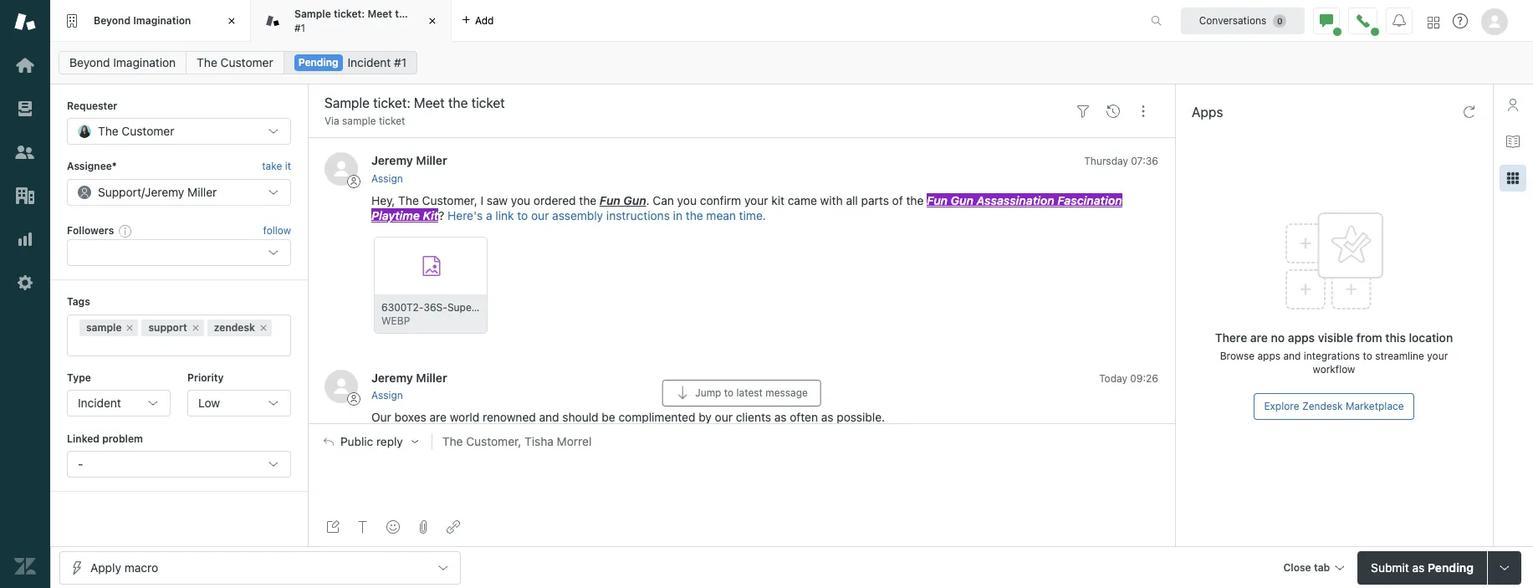 Task type: vqa. For each thing, say whether or not it's contained in the screenshot.
Followers element
yes



Task type: locate. For each thing, give the bounding box(es) containing it.
your inside there are no apps visible from this location browse apps and integrations to streamline your workflow
[[1427, 350, 1448, 362]]

0 vertical spatial incident
[[348, 55, 391, 69]]

0 vertical spatial assign button
[[371, 171, 403, 186]]

0 horizontal spatial your
[[744, 193, 768, 207]]

boxes
[[395, 410, 426, 424]]

your inside conversationlabel log
[[744, 193, 768, 207]]

to right jump at the bottom left of page
[[724, 387, 734, 399]]

0 horizontal spatial close image
[[223, 13, 240, 29]]

0 horizontal spatial our
[[531, 208, 549, 222]]

1 vertical spatial customer
[[122, 124, 174, 138]]

0 vertical spatial to
[[517, 208, 528, 222]]

1 vertical spatial apps
[[1258, 350, 1281, 362]]

ticket
[[414, 8, 442, 20], [379, 115, 405, 127]]

1 close image from the left
[[223, 13, 240, 29]]

assign button up the hey,
[[371, 171, 403, 186]]

and inside conversationlabel log
[[539, 410, 559, 424]]

0 vertical spatial assign
[[371, 172, 403, 185]]

Thursday 07:36 text field
[[1084, 155, 1159, 168]]

fun up here's a link to our assembly instructions in the mean time. link
[[600, 193, 620, 207]]

imagination up beyond imagination link
[[133, 14, 191, 27]]

sample ticket: meet the ticket #1
[[294, 8, 442, 34]]

? here's a link to our assembly instructions in the mean time.
[[439, 208, 766, 222]]

0 horizontal spatial the customer
[[98, 124, 174, 138]]

1 horizontal spatial gun
[[951, 193, 974, 207]]

customer
[[221, 55, 273, 69], [122, 124, 174, 138]]

imagination inside secondary element
[[113, 55, 176, 69]]

0 vertical spatial imagination
[[133, 14, 191, 27]]

1 fun from the left
[[600, 193, 620, 207]]

miller up the kit
[[416, 153, 447, 168]]

you up in
[[677, 193, 697, 207]]

/
[[141, 185, 145, 199]]

1 jeremy miller assign from the top
[[371, 153, 447, 185]]

0 horizontal spatial sample
[[86, 321, 122, 333]]

came
[[788, 193, 817, 207]]

streamline
[[1375, 350, 1424, 362]]

your up time.
[[744, 193, 768, 207]]

jeremy miller link
[[371, 153, 447, 168], [371, 370, 447, 385]]

the
[[395, 8, 411, 20], [579, 193, 597, 207], [906, 193, 924, 207], [686, 208, 703, 222]]

0 horizontal spatial and
[[539, 410, 559, 424]]

ticket inside sample ticket: meet the ticket #1
[[414, 8, 442, 20]]

apps
[[1192, 105, 1223, 120]]

and up tisha
[[539, 410, 559, 424]]

apps down no
[[1258, 350, 1281, 362]]

2 jeremy miller link from the top
[[371, 370, 447, 385]]

assignee* element
[[67, 179, 291, 206]]

1 vertical spatial are
[[430, 410, 447, 424]]

explore
[[1264, 400, 1299, 412]]

as left often at the bottom right of page
[[774, 410, 787, 424]]

to inside "jump to latest message" button
[[724, 387, 734, 399]]

you
[[511, 193, 530, 207], [677, 193, 697, 207]]

remove image
[[125, 323, 135, 333], [258, 323, 269, 333]]

beyond imagination up beyond imagination link
[[94, 14, 191, 27]]

sample right the via
[[342, 115, 376, 127]]

beyond imagination down beyond imagination tab
[[69, 55, 176, 69]]

conversations button
[[1181, 7, 1305, 34]]

main element
[[0, 0, 50, 588]]

1 horizontal spatial are
[[1250, 330, 1268, 345]]

ticket:
[[334, 8, 365, 20]]

1 horizontal spatial and
[[1283, 350, 1301, 362]]

1 jeremy miller link from the top
[[371, 153, 447, 168]]

jeremy miller link for today
[[371, 370, 447, 385]]

0 horizontal spatial as
[[774, 410, 787, 424]]

close image up the customer link
[[223, 13, 240, 29]]

assembly
[[552, 208, 603, 222]]

thursday 07:36
[[1084, 155, 1159, 168]]

1 horizontal spatial #1
[[394, 55, 407, 69]]

ticket right the via
[[379, 115, 405, 127]]

imagination down beyond imagination tab
[[113, 55, 176, 69]]

events image
[[1107, 104, 1120, 118]]

message
[[766, 387, 808, 399]]

0 horizontal spatial to
[[517, 208, 528, 222]]

1 horizontal spatial close image
[[424, 13, 441, 29]]

avatar image up "public"
[[325, 369, 358, 403]]

2 avatar image from the top
[[325, 369, 358, 403]]

1 vertical spatial jeremy miller assign
[[371, 370, 447, 402]]

miller for thursday
[[416, 153, 447, 168]]

1 remove image from the left
[[125, 323, 135, 333]]

visible
[[1318, 330, 1353, 345]]

latest
[[737, 387, 763, 399]]

webp link
[[374, 236, 488, 334]]

.
[[646, 193, 650, 207]]

jump
[[695, 387, 721, 399]]

the right meet
[[395, 8, 411, 20]]

imagination inside tab
[[133, 14, 191, 27]]

customer context image
[[1506, 98, 1520, 111]]

jeremy miller link up the hey,
[[371, 153, 447, 168]]

jeremy miller assign up boxes
[[371, 370, 447, 402]]

0 vertical spatial our
[[531, 208, 549, 222]]

miller right /
[[187, 185, 217, 199]]

1 vertical spatial assign
[[371, 389, 403, 402]]

1 horizontal spatial incident
[[348, 55, 391, 69]]

the down beyond imagination tab
[[197, 55, 217, 69]]

0 vertical spatial beyond
[[94, 14, 131, 27]]

there
[[1215, 330, 1247, 345]]

incident down the type
[[78, 396, 121, 410]]

apps right no
[[1288, 330, 1315, 345]]

gun left assassination
[[951, 193, 974, 207]]

organizations image
[[14, 185, 36, 207]]

morrel
[[557, 434, 592, 449]]

pending down sample at the left top
[[298, 56, 338, 69]]

the inside secondary element
[[197, 55, 217, 69]]

0 vertical spatial pending
[[298, 56, 338, 69]]

thursday
[[1084, 155, 1128, 168]]

the down the world
[[442, 434, 463, 449]]

1 vertical spatial your
[[1427, 350, 1448, 362]]

beyond imagination
[[94, 14, 191, 27], [69, 55, 176, 69]]

incident inside secondary element
[[348, 55, 391, 69]]

support
[[98, 185, 141, 199]]

1 vertical spatial the customer
[[98, 124, 174, 138]]

1 horizontal spatial our
[[715, 410, 733, 424]]

1 horizontal spatial remove image
[[258, 323, 269, 333]]

assign button up our
[[371, 388, 403, 403]]

as right the submit
[[1412, 560, 1425, 574]]

followers element
[[67, 239, 291, 266]]

draft mode image
[[326, 520, 340, 534]]

sample down tags
[[86, 321, 122, 333]]

2 vertical spatial to
[[724, 387, 734, 399]]

our down ordered
[[531, 208, 549, 222]]

1 vertical spatial customer,
[[466, 434, 521, 449]]

1 horizontal spatial your
[[1427, 350, 1448, 362]]

0 vertical spatial #1
[[294, 21, 305, 34]]

ticket actions image
[[1137, 104, 1150, 118]]

customer, inside conversationlabel log
[[422, 193, 477, 207]]

our right by
[[715, 410, 733, 424]]

customer inside secondary element
[[221, 55, 273, 69]]

0 vertical spatial avatar image
[[325, 153, 358, 186]]

close image inside beyond imagination tab
[[223, 13, 240, 29]]

1 vertical spatial incident
[[78, 396, 121, 410]]

close image left the add popup button
[[424, 13, 441, 29]]

today
[[1099, 372, 1127, 385]]

assign
[[371, 172, 403, 185], [371, 389, 403, 402]]

imagination
[[133, 14, 191, 27], [113, 55, 176, 69]]

2 vertical spatial miller
[[416, 370, 447, 385]]

get help image
[[1453, 13, 1468, 28]]

1 vertical spatial #1
[[394, 55, 407, 69]]

reply
[[376, 435, 403, 449]]

1 vertical spatial our
[[715, 410, 733, 424]]

0 horizontal spatial gun
[[623, 193, 646, 207]]

2 horizontal spatial to
[[1363, 350, 1372, 362]]

add attachment image
[[417, 520, 430, 534]]

0 vertical spatial your
[[744, 193, 768, 207]]

the inside 'button'
[[442, 434, 463, 449]]

1 horizontal spatial you
[[677, 193, 697, 207]]

2 close image from the left
[[424, 13, 441, 29]]

parts
[[861, 193, 889, 207]]

and down no
[[1283, 350, 1301, 362]]

public reply button
[[309, 424, 431, 460]]

1 horizontal spatial pending
[[1428, 560, 1474, 574]]

from
[[1357, 330, 1383, 345]]

jeremy up the hey,
[[371, 153, 413, 168]]

1 vertical spatial jeremy
[[145, 185, 184, 199]]

0 horizontal spatial fun
[[600, 193, 620, 207]]

add link (cmd k) image
[[447, 520, 460, 534]]

tab
[[251, 0, 452, 42]]

assign for today 09:26
[[371, 389, 403, 402]]

meet
[[368, 8, 392, 20]]

our
[[531, 208, 549, 222], [715, 410, 733, 424]]

ordered
[[534, 193, 576, 207]]

1 vertical spatial ticket
[[379, 115, 405, 127]]

0 vertical spatial jeremy miller link
[[371, 153, 447, 168]]

as right often at the bottom right of page
[[821, 410, 834, 424]]

you up link
[[511, 193, 530, 207]]

notifications image
[[1393, 14, 1406, 27]]

pending inside secondary element
[[298, 56, 338, 69]]

beyond up beyond imagination link
[[94, 14, 131, 27]]

0 horizontal spatial are
[[430, 410, 447, 424]]

explore zendesk marketplace
[[1264, 400, 1404, 412]]

in
[[673, 208, 683, 222]]

follow button
[[263, 223, 291, 238]]

avatar image
[[325, 153, 358, 186], [325, 369, 358, 403]]

0 vertical spatial miller
[[416, 153, 447, 168]]

zendesk
[[1302, 400, 1343, 412]]

1 vertical spatial and
[[539, 410, 559, 424]]

2 assign from the top
[[371, 389, 403, 402]]

#1 inside sample ticket: meet the ticket #1
[[294, 21, 305, 34]]

get started image
[[14, 54, 36, 76]]

0 vertical spatial beyond imagination
[[94, 14, 191, 27]]

09:26
[[1130, 372, 1159, 385]]

jeremy miller assign for thursday 07:36
[[371, 153, 447, 185]]

remove image right zendesk
[[258, 323, 269, 333]]

fun inside fun gun assassination fascination playtime kit
[[927, 193, 948, 207]]

1 horizontal spatial the customer
[[197, 55, 273, 69]]

jeremy up our
[[371, 370, 413, 385]]

the inside requester element
[[98, 124, 119, 138]]

with
[[820, 193, 843, 207]]

incident down sample ticket: meet the ticket #1
[[348, 55, 391, 69]]

0 horizontal spatial customer
[[122, 124, 174, 138]]

#1 down sample ticket: meet the ticket #1
[[394, 55, 407, 69]]

miller up boxes
[[416, 370, 447, 385]]

avatar image down the via
[[325, 153, 358, 186]]

1 horizontal spatial fun
[[927, 193, 948, 207]]

to right link
[[517, 208, 528, 222]]

submit
[[1371, 560, 1409, 574]]

1 horizontal spatial customer
[[221, 55, 273, 69]]

apps image
[[1506, 171, 1520, 185]]

kit
[[423, 208, 439, 222]]

your
[[744, 193, 768, 207], [1427, 350, 1448, 362]]

conversations
[[1199, 14, 1267, 26]]

0 vertical spatial are
[[1250, 330, 1268, 345]]

0 horizontal spatial incident
[[78, 396, 121, 410]]

fun
[[600, 193, 620, 207], [927, 193, 948, 207]]

0 vertical spatial sample
[[342, 115, 376, 127]]

the right in
[[686, 208, 703, 222]]

and
[[1283, 350, 1301, 362], [539, 410, 559, 424]]

jeremy miller assign up the hey,
[[371, 153, 447, 185]]

1 vertical spatial avatar image
[[325, 369, 358, 403]]

2 remove image from the left
[[258, 323, 269, 333]]

the
[[197, 55, 217, 69], [98, 124, 119, 138], [398, 193, 419, 207], [442, 434, 463, 449]]

fun right of
[[927, 193, 948, 207]]

incident inside popup button
[[78, 396, 121, 410]]

1 vertical spatial beyond imagination
[[69, 55, 176, 69]]

i
[[481, 193, 484, 207]]

0 vertical spatial jeremy
[[371, 153, 413, 168]]

the up playtime
[[398, 193, 419, 207]]

beyond up requester
[[69, 55, 110, 69]]

1 assign button from the top
[[371, 171, 403, 186]]

1 assign from the top
[[371, 172, 403, 185]]

jeremy miller link up boxes
[[371, 370, 447, 385]]

assign for thursday 07:36
[[371, 172, 403, 185]]

2 gun from the left
[[951, 193, 974, 207]]

to
[[517, 208, 528, 222], [1363, 350, 1372, 362], [724, 387, 734, 399]]

customer, down renowned
[[466, 434, 521, 449]]

are left the world
[[430, 410, 447, 424]]

assign up the hey,
[[371, 172, 403, 185]]

1 horizontal spatial to
[[724, 387, 734, 399]]

1 avatar image from the top
[[325, 153, 358, 186]]

0 vertical spatial apps
[[1288, 330, 1315, 345]]

your down location
[[1427, 350, 1448, 362]]

to inside conversationlabel log
[[517, 208, 528, 222]]

1 horizontal spatial ticket
[[414, 8, 442, 20]]

views image
[[14, 98, 36, 120]]

close image
[[223, 13, 240, 29], [424, 13, 441, 29]]

be
[[602, 410, 615, 424]]

0 horizontal spatial remove image
[[125, 323, 135, 333]]

incident for incident #1
[[348, 55, 391, 69]]

2 jeremy miller assign from the top
[[371, 370, 447, 402]]

0 vertical spatial ticket
[[414, 8, 442, 20]]

tabs tab list
[[50, 0, 1133, 42]]

0 vertical spatial and
[[1283, 350, 1301, 362]]

assign button
[[371, 171, 403, 186], [371, 388, 403, 403]]

problem
[[102, 432, 143, 445]]

0 horizontal spatial pending
[[298, 56, 338, 69]]

the down requester
[[98, 124, 119, 138]]

0 vertical spatial customer,
[[422, 193, 477, 207]]

to down from
[[1363, 350, 1372, 362]]

clients
[[736, 410, 771, 424]]

jeremy miller assign
[[371, 153, 447, 185], [371, 370, 447, 402]]

0 vertical spatial the customer
[[197, 55, 273, 69]]

priority
[[187, 371, 224, 384]]

linked problem
[[67, 432, 143, 445]]

1 gun from the left
[[623, 193, 646, 207]]

jeremy right support
[[145, 185, 184, 199]]

1 vertical spatial beyond
[[69, 55, 110, 69]]

0 vertical spatial jeremy miller assign
[[371, 153, 447, 185]]

pending
[[298, 56, 338, 69], [1428, 560, 1474, 574]]

1 vertical spatial imagination
[[113, 55, 176, 69]]

remove image left support
[[125, 323, 135, 333]]

1 vertical spatial to
[[1363, 350, 1372, 362]]

1 vertical spatial sample
[[86, 321, 122, 333]]

the up assembly in the top of the page
[[579, 193, 597, 207]]

hey,
[[371, 193, 395, 207]]

customer, up ?
[[422, 193, 477, 207]]

zendesk products image
[[1428, 16, 1440, 28]]

#1 down sample at the left top
[[294, 21, 305, 34]]

gun up the instructions
[[623, 193, 646, 207]]

beyond imagination inside tab
[[94, 14, 191, 27]]

jeremy miller link for thursday
[[371, 153, 447, 168]]

avatar image for today 09:26
[[325, 369, 358, 403]]

are left no
[[1250, 330, 1268, 345]]

assign up our
[[371, 389, 403, 402]]

pending left 'displays possible ticket submission types' icon
[[1428, 560, 1474, 574]]

2 fun from the left
[[927, 193, 948, 207]]

apply macro
[[90, 560, 158, 574]]

sample
[[342, 115, 376, 127], [86, 321, 122, 333]]

insert emojis image
[[386, 520, 400, 534]]

0 horizontal spatial #1
[[294, 21, 305, 34]]

1 vertical spatial miller
[[187, 185, 217, 199]]

1 vertical spatial jeremy miller link
[[371, 370, 447, 385]]

jump to latest message button
[[662, 380, 821, 407]]

renowned
[[483, 410, 536, 424]]

ticket right meet
[[414, 8, 442, 20]]

#1 inside secondary element
[[394, 55, 407, 69]]

0 vertical spatial customer
[[221, 55, 273, 69]]

2 assign button from the top
[[371, 388, 403, 403]]

1 vertical spatial assign button
[[371, 388, 403, 403]]

0 horizontal spatial apps
[[1258, 350, 1281, 362]]

0 horizontal spatial you
[[511, 193, 530, 207]]

2 vertical spatial jeremy
[[371, 370, 413, 385]]

all
[[846, 193, 858, 207]]

miller inside the assignee* element
[[187, 185, 217, 199]]

as
[[774, 410, 787, 424], [821, 410, 834, 424], [1412, 560, 1425, 574]]

gun
[[623, 193, 646, 207], [951, 193, 974, 207]]

your for confirm
[[744, 193, 768, 207]]



Task type: describe. For each thing, give the bounding box(es) containing it.
jeremy inside the assignee* element
[[145, 185, 184, 199]]

close tab button
[[1276, 551, 1351, 587]]

often
[[790, 410, 818, 424]]

marketplace
[[1346, 400, 1404, 412]]

jeremy for today 09:26
[[371, 370, 413, 385]]

our boxes are world renowned and should be complimented by our clients as often as possible.
[[371, 410, 885, 424]]

no
[[1271, 330, 1285, 345]]

today 09:26
[[1099, 372, 1159, 385]]

close tab
[[1284, 561, 1330, 573]]

integrations
[[1304, 350, 1360, 362]]

kit
[[771, 193, 785, 207]]

webp
[[381, 314, 410, 327]]

Today 09:26 text field
[[1099, 372, 1159, 385]]

close
[[1284, 561, 1311, 573]]

confirm
[[700, 193, 741, 207]]

assign button for today
[[371, 388, 403, 403]]

and inside there are no apps visible from this location browse apps and integrations to streamline your workflow
[[1283, 350, 1301, 362]]

the inside conversationlabel log
[[398, 193, 419, 207]]

add
[[475, 14, 494, 26]]

beyond inside secondary element
[[69, 55, 110, 69]]

beyond imagination inside secondary element
[[69, 55, 176, 69]]

jump to latest message
[[695, 387, 808, 399]]

our
[[371, 410, 391, 424]]

2 horizontal spatial as
[[1412, 560, 1425, 574]]

complimented
[[619, 410, 695, 424]]

customer inside requester element
[[122, 124, 174, 138]]

type
[[67, 371, 91, 384]]

zendesk
[[214, 321, 255, 333]]

miller for today
[[416, 370, 447, 385]]

sample
[[294, 8, 331, 20]]

admin image
[[14, 272, 36, 294]]

jeremy for thursday 07:36
[[371, 153, 413, 168]]

displays possible ticket submission types image
[[1498, 561, 1511, 574]]

by
[[699, 410, 712, 424]]

reporting image
[[14, 228, 36, 250]]

are inside conversationlabel log
[[430, 410, 447, 424]]

the inside sample ticket: meet the ticket #1
[[395, 8, 411, 20]]

conversationlabel log
[[308, 28, 1175, 438]]

playtime
[[371, 208, 420, 222]]

here's a link to our assembly instructions in the mean time. link
[[448, 208, 766, 222]]

fun gun assassination fascination playtime kit
[[371, 193, 1122, 222]]

location
[[1409, 330, 1453, 345]]

avatar image for thursday 07:36
[[325, 153, 358, 186]]

1 horizontal spatial sample
[[342, 115, 376, 127]]

requester element
[[67, 118, 291, 145]]

support / jeremy miller
[[98, 185, 217, 199]]

07:36
[[1131, 155, 1159, 168]]

public
[[340, 435, 373, 449]]

can
[[653, 193, 674, 207]]

the customer inside requester element
[[98, 124, 174, 138]]

tab
[[1314, 561, 1330, 573]]

zendesk image
[[14, 555, 36, 577]]

your for streamline
[[1427, 350, 1448, 362]]

linked
[[67, 432, 100, 445]]

the customer inside secondary element
[[197, 55, 273, 69]]

beyond imagination tab
[[50, 0, 251, 42]]

of
[[892, 193, 903, 207]]

requester
[[67, 100, 117, 112]]

should
[[562, 410, 599, 424]]

the customer, tisha morrel
[[442, 434, 592, 449]]

the right of
[[906, 193, 924, 207]]

workflow
[[1313, 363, 1355, 376]]

via
[[325, 115, 339, 127]]

jeremy miller assign for today 09:26
[[371, 370, 447, 402]]

a
[[486, 208, 492, 222]]

low
[[198, 396, 220, 410]]

low button
[[187, 390, 291, 417]]

incident #1
[[348, 55, 407, 69]]

are inside there are no apps visible from this location browse apps and integrations to streamline your workflow
[[1250, 330, 1268, 345]]

1 horizontal spatial apps
[[1288, 330, 1315, 345]]

to inside there are no apps visible from this location browse apps and integrations to streamline your workflow
[[1363, 350, 1372, 362]]

linked problem element
[[67, 451, 291, 478]]

1 horizontal spatial as
[[821, 410, 834, 424]]

fascination
[[1058, 193, 1122, 207]]

-
[[78, 457, 83, 471]]

tisha
[[525, 434, 554, 449]]

?
[[439, 208, 444, 222]]

take it
[[262, 160, 291, 173]]

add button
[[452, 0, 504, 41]]

knowledge image
[[1506, 135, 1520, 148]]

button displays agent's chat status as online. image
[[1320, 14, 1333, 27]]

via sample ticket
[[325, 115, 405, 127]]

link
[[495, 208, 514, 222]]

follow
[[263, 224, 291, 237]]

there are no apps visible from this location browse apps and integrations to streamline your workflow
[[1215, 330, 1453, 376]]

customers image
[[14, 141, 36, 163]]

remove image
[[191, 323, 201, 333]]

remove image for sample
[[125, 323, 135, 333]]

customer, inside 'button'
[[466, 434, 521, 449]]

1 you from the left
[[511, 193, 530, 207]]

2 you from the left
[[677, 193, 697, 207]]

filter image
[[1077, 104, 1090, 118]]

the customer, tisha morrel button
[[431, 434, 1175, 450]]

instructions
[[606, 208, 670, 222]]

tab containing sample ticket: meet the ticket
[[251, 0, 452, 42]]

1 vertical spatial pending
[[1428, 560, 1474, 574]]

Public reply composer text field
[[316, 460, 1168, 495]]

assignee*
[[67, 160, 117, 173]]

macro
[[124, 560, 158, 574]]

Subject field
[[321, 93, 1065, 113]]

incident for incident
[[78, 396, 121, 410]]

incident button
[[67, 390, 171, 417]]

the customer link
[[186, 51, 284, 74]]

apply
[[90, 560, 121, 574]]

gun inside fun gun assassination fascination playtime kit
[[951, 193, 974, 207]]

beyond imagination link
[[59, 51, 187, 74]]

this
[[1386, 330, 1406, 345]]

saw
[[487, 193, 508, 207]]

remove image for zendesk
[[258, 323, 269, 333]]

assign button for thursday
[[371, 171, 403, 186]]

info on adding followers image
[[119, 224, 132, 238]]

submit as pending
[[1371, 560, 1474, 574]]

hide composer image
[[735, 417, 748, 430]]

here's
[[448, 208, 483, 222]]

zendesk support image
[[14, 11, 36, 33]]

time.
[[739, 208, 766, 222]]

followers
[[67, 224, 114, 237]]

public reply
[[340, 435, 403, 449]]

possible.
[[837, 410, 885, 424]]

take it button
[[262, 158, 291, 175]]

secondary element
[[50, 46, 1533, 79]]

support
[[148, 321, 187, 333]]

format text image
[[356, 520, 370, 534]]

explore zendesk marketplace button
[[1254, 393, 1414, 420]]

0 horizontal spatial ticket
[[379, 115, 405, 127]]

beyond inside tab
[[94, 14, 131, 27]]



